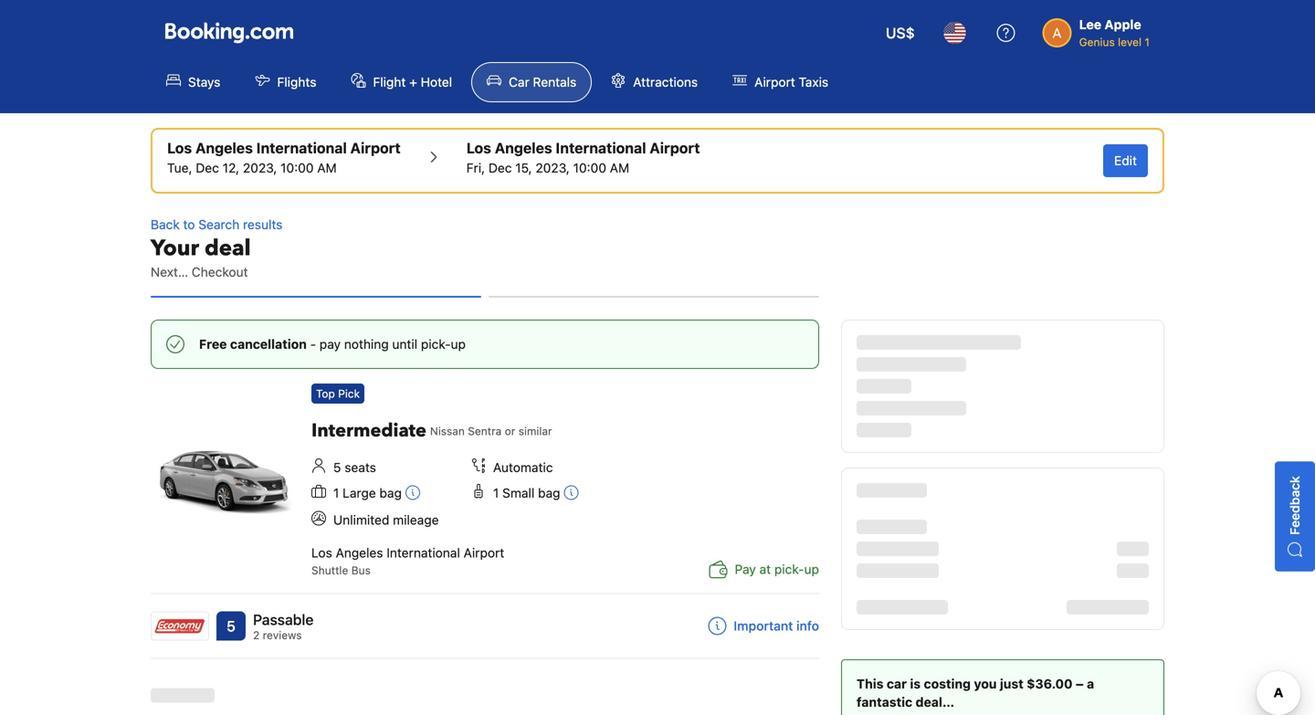 Task type: describe. For each thing, give the bounding box(es) containing it.
nissan
[[430, 425, 465, 438]]

deal…
[[916, 695, 955, 710]]

your
[[151, 233, 199, 264]]

fri,
[[467, 160, 485, 175]]

flight + hotel link
[[336, 62, 468, 102]]

10:00 for los angeles international airport tue, dec 12, 2023, 10:00 am
[[281, 160, 314, 175]]

mileage
[[393, 513, 439, 528]]

flight + hotel
[[373, 74, 452, 90]]

attractions link
[[596, 62, 714, 102]]

airport taxis link
[[717, 62, 845, 102]]

los angeles international airport tue, dec 12, 2023, 10:00 am
[[167, 139, 401, 175]]

intermediate
[[312, 419, 427, 444]]

level
[[1119, 36, 1142, 48]]

shuttle
[[312, 564, 348, 577]]

$36.00
[[1027, 677, 1073, 692]]

pay
[[320, 337, 341, 352]]

pay at pick-up
[[735, 562, 820, 577]]

dec for los angeles international airport fri, dec 15, 2023, 10:00 am
[[489, 160, 512, 175]]

pick- inside product card 'group'
[[775, 562, 805, 577]]

1 los angeles international airport group from the left
[[167, 137, 401, 177]]

rentals
[[533, 74, 577, 90]]

airport inside airport taxis link
[[755, 74, 796, 90]]

feedback button
[[1276, 461, 1316, 572]]

car rentals
[[509, 74, 577, 90]]

los for los angeles international airport tue, dec 12, 2023, 10:00 am
[[167, 139, 192, 157]]

important info
[[734, 619, 820, 634]]

airport for los angeles international airport shuttle bus
[[464, 545, 505, 560]]

0 horizontal spatial up
[[451, 337, 466, 352]]

bag for 1 large bag
[[380, 486, 402, 501]]

edit
[[1115, 153, 1138, 168]]

free cancellation - pay nothing until pick-up
[[199, 337, 466, 352]]

supplied by rc - economy image
[[152, 613, 208, 640]]

los for los angeles international airport shuttle bus
[[312, 545, 332, 560]]

up inside product card 'group'
[[805, 562, 820, 577]]

cancellation
[[230, 337, 307, 352]]

back to search results link
[[151, 216, 820, 234]]

this car is costing you just $36.00 – a fantastic deal…
[[857, 677, 1095, 710]]

–
[[1076, 677, 1084, 692]]

hotel
[[421, 74, 452, 90]]

1 small bag
[[493, 486, 561, 501]]

car
[[509, 74, 530, 90]]

results
[[243, 217, 283, 232]]

attractions
[[634, 74, 698, 90]]

top
[[316, 387, 335, 400]]

2023, for los angeles international airport tue, dec 12, 2023, 10:00 am
[[243, 160, 277, 175]]

or
[[505, 425, 516, 438]]

2
[[253, 629, 260, 642]]

lee
[[1080, 17, 1102, 32]]

car rentals link
[[472, 62, 592, 102]]

5 for 5 seats
[[334, 460, 341, 475]]

until
[[392, 337, 418, 352]]

-
[[310, 337, 316, 352]]

2023, for los angeles international airport fri, dec 15, 2023, 10:00 am
[[536, 160, 570, 175]]

pick-up location element
[[167, 137, 401, 159]]

intermediate nissan sentra or similar
[[312, 419, 553, 444]]

+
[[410, 74, 418, 90]]

reviews
[[263, 629, 302, 642]]

1 inside "lee apple genius level 1"
[[1145, 36, 1151, 48]]

checkout
[[192, 265, 248, 280]]

pick-up date element
[[167, 159, 401, 177]]

product card group
[[151, 377, 842, 644]]

back
[[151, 217, 180, 232]]

apple
[[1105, 17, 1142, 32]]

next page is checkout note
[[151, 263, 820, 281]]

bus
[[352, 564, 371, 577]]

next…
[[151, 265, 188, 280]]

stays link
[[151, 62, 236, 102]]



Task type: vqa. For each thing, say whether or not it's contained in the screenshot.
CENTER corresponding to $646.88
no



Task type: locate. For each thing, give the bounding box(es) containing it.
airport inside los angeles international airport tue, dec 12, 2023, 10:00 am
[[351, 139, 401, 157]]

10:00 inside los angeles international airport tue, dec 12, 2023, 10:00 am
[[281, 160, 314, 175]]

dec left 12,
[[196, 160, 219, 175]]

international for los angeles international airport fri, dec 15, 2023, 10:00 am
[[556, 139, 647, 157]]

2 los angeles international airport group from the left
[[467, 137, 700, 177]]

los up tue,
[[167, 139, 192, 157]]

10:00 down pick-up location element
[[281, 160, 314, 175]]

1 bag from the left
[[380, 486, 402, 501]]

airport left taxis
[[755, 74, 796, 90]]

0 horizontal spatial bag
[[380, 486, 402, 501]]

1 10:00 from the left
[[281, 160, 314, 175]]

is
[[911, 677, 921, 692]]

airport inside los angeles international airport shuttle bus
[[464, 545, 505, 560]]

passable 2 reviews
[[253, 611, 314, 642]]

at
[[760, 562, 771, 577]]

airport inside los angeles international airport fri, dec 15, 2023, 10:00 am
[[650, 139, 700, 157]]

international up pick-up date element
[[257, 139, 347, 157]]

car
[[887, 677, 907, 692]]

0 horizontal spatial international
[[257, 139, 347, 157]]

0 horizontal spatial 2023,
[[243, 160, 277, 175]]

2023, inside los angeles international airport tue, dec 12, 2023, 10:00 am
[[243, 160, 277, 175]]

0 vertical spatial pick-
[[421, 337, 451, 352]]

5 seats
[[334, 460, 376, 475]]

1 dec from the left
[[196, 160, 219, 175]]

international down mileage
[[387, 545, 460, 560]]

to
[[183, 217, 195, 232]]

us$
[[886, 24, 915, 42]]

10:00 down drop-off location element
[[574, 160, 607, 175]]

pick
[[338, 387, 360, 400]]

angeles inside los angeles international airport tue, dec 12, 2023, 10:00 am
[[196, 139, 253, 157]]

pay
[[735, 562, 757, 577]]

los angeles international airport group up results
[[167, 137, 401, 177]]

pick- right 'at'
[[775, 562, 805, 577]]

fantastic
[[857, 695, 913, 710]]

15,
[[516, 160, 532, 175]]

angeles up 15,
[[495, 139, 553, 157]]

am inside los angeles international airport tue, dec 12, 2023, 10:00 am
[[317, 160, 337, 175]]

2 10:00 from the left
[[574, 160, 607, 175]]

bag
[[380, 486, 402, 501], [538, 486, 561, 501]]

1 for 1 small bag
[[493, 486, 499, 501]]

angeles
[[196, 139, 253, 157], [495, 139, 553, 157], [336, 545, 383, 560]]

0 horizontal spatial am
[[317, 160, 337, 175]]

0 vertical spatial 5
[[334, 460, 341, 475]]

airport taxis
[[755, 74, 829, 90]]

feedback
[[1288, 476, 1303, 535]]

similar
[[519, 425, 553, 438]]

us$ button
[[875, 11, 926, 55]]

2023, right 15,
[[536, 160, 570, 175]]

important
[[734, 619, 794, 634]]

international up drop-off date element
[[556, 139, 647, 157]]

international inside los angeles international airport fri, dec 15, 2023, 10:00 am
[[556, 139, 647, 157]]

top pick
[[316, 387, 360, 400]]

international for los angeles international airport shuttle bus
[[387, 545, 460, 560]]

am
[[317, 160, 337, 175], [610, 160, 630, 175]]

small
[[503, 486, 535, 501]]

1 horizontal spatial pick-
[[775, 562, 805, 577]]

1 horizontal spatial 5
[[334, 460, 341, 475]]

los angeles international airport group
[[167, 137, 401, 177], [467, 137, 700, 177]]

seats
[[345, 460, 376, 475]]

1 horizontal spatial 1
[[493, 486, 499, 501]]

automatic
[[493, 460, 553, 475]]

1 large bag
[[334, 486, 402, 501]]

airport
[[755, 74, 796, 90], [351, 139, 401, 157], [650, 139, 700, 157], [464, 545, 505, 560]]

2 2023, from the left
[[536, 160, 570, 175]]

large
[[343, 486, 376, 501]]

angeles for los angeles international airport tue, dec 12, 2023, 10:00 am
[[196, 139, 253, 157]]

los inside los angeles international airport tue, dec 12, 2023, 10:00 am
[[167, 139, 192, 157]]

costing
[[924, 677, 971, 692]]

lee apple genius level 1
[[1080, 17, 1151, 48]]

airport down flight
[[351, 139, 401, 157]]

dec inside los angeles international airport fri, dec 15, 2023, 10:00 am
[[489, 160, 512, 175]]

am for los angeles international airport tue, dec 12, 2023, 10:00 am
[[317, 160, 337, 175]]

unlimited mileage
[[334, 513, 439, 528]]

airport down attractions
[[650, 139, 700, 157]]

1 2023, from the left
[[243, 160, 277, 175]]

1 horizontal spatial angeles
[[336, 545, 383, 560]]

angeles inside los angeles international airport fri, dec 15, 2023, 10:00 am
[[495, 139, 553, 157]]

angeles for los angeles international airport fri, dec 15, 2023, 10:00 am
[[495, 139, 553, 157]]

airport down small in the bottom of the page
[[464, 545, 505, 560]]

los inside los angeles international airport fri, dec 15, 2023, 10:00 am
[[467, 139, 492, 157]]

los angeles international airport group down "rentals"
[[467, 137, 700, 177]]

bag up unlimited mileage
[[380, 486, 402, 501]]

0 horizontal spatial dec
[[196, 160, 219, 175]]

1 vertical spatial 5
[[227, 618, 236, 635]]

1 horizontal spatial am
[[610, 160, 630, 175]]

skip to main content element
[[0, 0, 1316, 113]]

genius
[[1080, 36, 1116, 48]]

los up shuttle
[[312, 545, 332, 560]]

10:00 inside los angeles international airport fri, dec 15, 2023, 10:00 am
[[574, 160, 607, 175]]

los angeles international airport shuttle bus
[[312, 545, 505, 577]]

5 left 'seats'
[[334, 460, 341, 475]]

international inside los angeles international airport shuttle bus
[[387, 545, 460, 560]]

flights
[[277, 74, 317, 90]]

am for los angeles international airport fri, dec 15, 2023, 10:00 am
[[610, 160, 630, 175]]

0 horizontal spatial 10:00
[[281, 160, 314, 175]]

drop-off date element
[[467, 159, 700, 177]]

0 horizontal spatial los angeles international airport group
[[167, 137, 401, 177]]

am down pick-up location element
[[317, 160, 337, 175]]

10:00 for los angeles international airport fri, dec 15, 2023, 10:00 am
[[574, 160, 607, 175]]

1 vertical spatial pick-
[[775, 562, 805, 577]]

dec inside los angeles international airport tue, dec 12, 2023, 10:00 am
[[196, 160, 219, 175]]

up right until
[[451, 337, 466, 352]]

5 left 2
[[227, 618, 236, 635]]

2023, inside los angeles international airport fri, dec 15, 2023, 10:00 am
[[536, 160, 570, 175]]

1 horizontal spatial up
[[805, 562, 820, 577]]

dec for los angeles international airport tue, dec 12, 2023, 10:00 am
[[196, 160, 219, 175]]

2023,
[[243, 160, 277, 175], [536, 160, 570, 175]]

unlimited
[[334, 513, 390, 528]]

1 left small in the bottom of the page
[[493, 486, 499, 501]]

2 horizontal spatial los
[[467, 139, 492, 157]]

tooltip arial label image
[[406, 486, 420, 500], [406, 486, 420, 500], [564, 486, 579, 500], [564, 486, 579, 500]]

international for los angeles international airport tue, dec 12, 2023, 10:00 am
[[257, 139, 347, 157]]

am inside los angeles international airport fri, dec 15, 2023, 10:00 am
[[610, 160, 630, 175]]

1
[[1145, 36, 1151, 48], [334, 486, 339, 501], [493, 486, 499, 501]]

1 horizontal spatial international
[[387, 545, 460, 560]]

flight
[[373, 74, 406, 90]]

2 horizontal spatial international
[[556, 139, 647, 157]]

los
[[167, 139, 192, 157], [467, 139, 492, 157], [312, 545, 332, 560]]

angeles inside los angeles international airport shuttle bus
[[336, 545, 383, 560]]

tue,
[[167, 160, 192, 175]]

los up fri,
[[467, 139, 492, 157]]

los angeles international airport fri, dec 15, 2023, 10:00 am
[[467, 139, 700, 175]]

bag right small in the bottom of the page
[[538, 486, 561, 501]]

passable
[[253, 611, 314, 629]]

1 horizontal spatial los angeles international airport group
[[467, 137, 700, 177]]

a
[[1087, 677, 1095, 692]]

pick-
[[421, 337, 451, 352], [775, 562, 805, 577]]

0 horizontal spatial 5
[[227, 618, 236, 635]]

am down drop-off location element
[[610, 160, 630, 175]]

up
[[451, 337, 466, 352], [805, 562, 820, 577]]

deal
[[205, 233, 251, 264]]

2 bag from the left
[[538, 486, 561, 501]]

1 right level
[[1145, 36, 1151, 48]]

up right 'at'
[[805, 562, 820, 577]]

1 horizontal spatial 10:00
[[574, 160, 607, 175]]

this
[[857, 677, 884, 692]]

1 vertical spatial up
[[805, 562, 820, 577]]

free
[[199, 337, 227, 352]]

los inside los angeles international airport shuttle bus
[[312, 545, 332, 560]]

2023, right 12,
[[243, 160, 277, 175]]

flights link
[[240, 62, 332, 102]]

important info button
[[709, 617, 820, 635]]

back to search results your deal next… checkout
[[151, 217, 283, 280]]

1 horizontal spatial bag
[[538, 486, 561, 501]]

0 horizontal spatial los
[[167, 139, 192, 157]]

0 vertical spatial up
[[451, 337, 466, 352]]

2 horizontal spatial angeles
[[495, 139, 553, 157]]

pick- right until
[[421, 337, 451, 352]]

international
[[257, 139, 347, 157], [556, 139, 647, 157], [387, 545, 460, 560]]

airport for los angeles international airport fri, dec 15, 2023, 10:00 am
[[650, 139, 700, 157]]

dec left 15,
[[489, 160, 512, 175]]

1 horizontal spatial dec
[[489, 160, 512, 175]]

2 horizontal spatial 1
[[1145, 36, 1151, 48]]

1 horizontal spatial los
[[312, 545, 332, 560]]

0 horizontal spatial 1
[[334, 486, 339, 501]]

customer rating 5 passable element
[[253, 609, 314, 631]]

just
[[1001, 677, 1024, 692]]

drop-off location element
[[467, 137, 700, 159]]

taxis
[[799, 74, 829, 90]]

1 left large
[[334, 486, 339, 501]]

angeles for los angeles international airport shuttle bus
[[336, 545, 383, 560]]

2 am from the left
[[610, 160, 630, 175]]

edit button
[[1104, 144, 1149, 177]]

angeles up 12,
[[196, 139, 253, 157]]

search
[[199, 217, 240, 232]]

angeles up bus
[[336, 545, 383, 560]]

10:00
[[281, 160, 314, 175], [574, 160, 607, 175]]

info
[[797, 619, 820, 634]]

sentra
[[468, 425, 502, 438]]

5
[[334, 460, 341, 475], [227, 618, 236, 635]]

12,
[[223, 160, 240, 175]]

0 horizontal spatial angeles
[[196, 139, 253, 157]]

bag for 1 small bag
[[538, 486, 561, 501]]

5 for 5
[[227, 618, 236, 635]]

2 dec from the left
[[489, 160, 512, 175]]

nothing
[[344, 337, 389, 352]]

you
[[975, 677, 997, 692]]

los for los angeles international airport fri, dec 15, 2023, 10:00 am
[[467, 139, 492, 157]]

1 horizontal spatial 2023,
[[536, 160, 570, 175]]

1 am from the left
[[317, 160, 337, 175]]

stays
[[188, 74, 221, 90]]

1 for 1 large bag
[[334, 486, 339, 501]]

airport for los angeles international airport tue, dec 12, 2023, 10:00 am
[[351, 139, 401, 157]]

0 horizontal spatial pick-
[[421, 337, 451, 352]]

international inside los angeles international airport tue, dec 12, 2023, 10:00 am
[[257, 139, 347, 157]]



